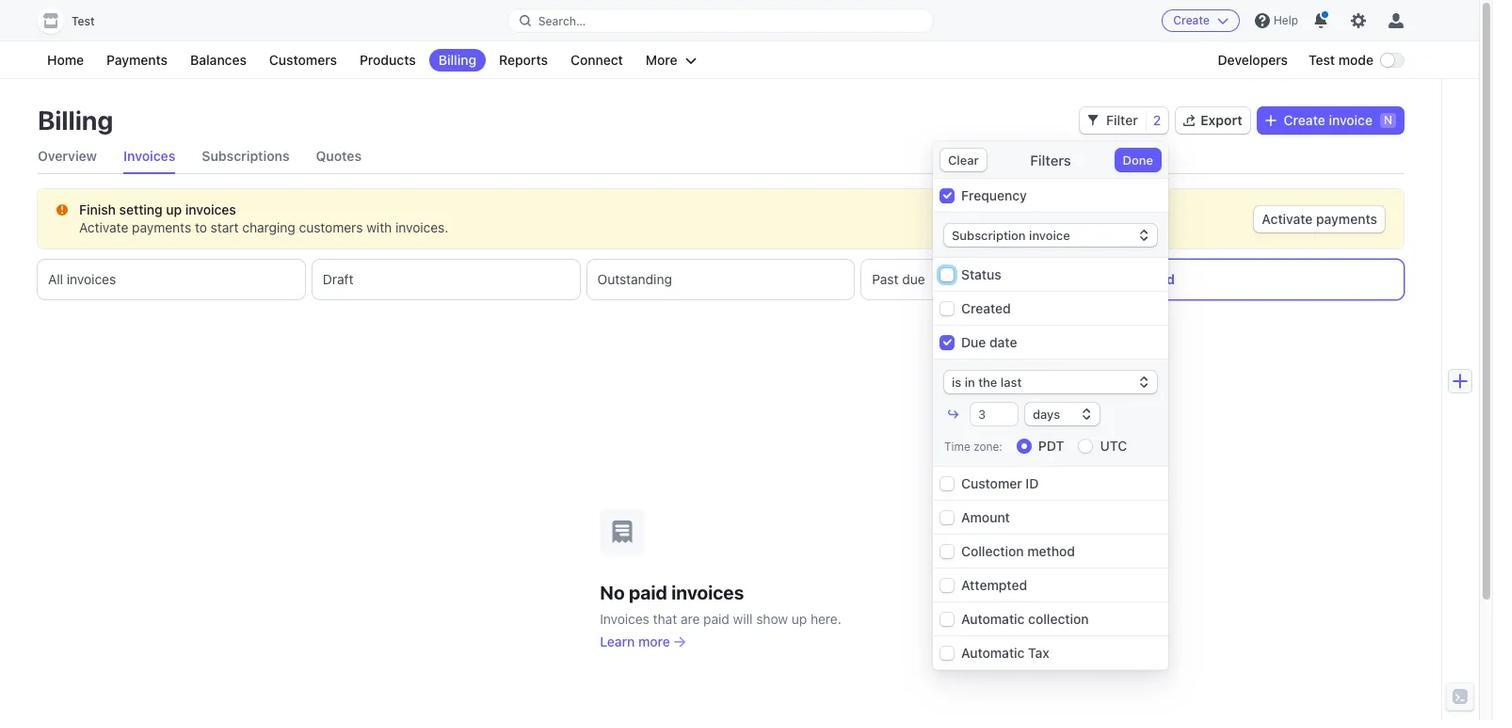 Task type: vqa. For each thing, say whether or not it's contained in the screenshot.
"are"
yes



Task type: describe. For each thing, give the bounding box(es) containing it.
invoices inside button
[[67, 271, 116, 287]]

create for create
[[1173, 13, 1210, 27]]

collection
[[961, 543, 1024, 559]]

time
[[944, 439, 970, 453]]

quotes link
[[316, 139, 362, 173]]

show
[[756, 610, 788, 626]]

are
[[681, 610, 700, 626]]

svg image for create invoice
[[1265, 115, 1276, 126]]

export
[[1201, 112, 1242, 128]]

customers
[[269, 52, 337, 68]]

invoice
[[1329, 112, 1373, 128]]

create button
[[1162, 9, 1240, 32]]

1 vertical spatial billing
[[38, 104, 113, 136]]

collection method
[[961, 543, 1075, 559]]

help button
[[1247, 6, 1306, 36]]

frequency
[[961, 187, 1027, 203]]

invoices that are paid will show up here.
[[600, 610, 841, 626]]

paid button
[[1136, 260, 1404, 299]]

2
[[1153, 112, 1161, 128]]

outstanding button
[[587, 260, 854, 299]]

developers link
[[1208, 49, 1297, 72]]

connect link
[[561, 49, 632, 72]]

pdt
[[1038, 438, 1064, 454]]

overview
[[38, 148, 97, 164]]

invoices inside 'finish setting up invoices activate payments to start charging customers with invoices.'
[[185, 201, 236, 217]]

tab list containing overview
[[38, 139, 1404, 174]]

finish setting up invoices activate payments to start charging customers with invoices.
[[79, 201, 448, 235]]

up inside 'finish setting up invoices activate payments to start charging customers with invoices.'
[[166, 201, 182, 217]]

automatic for automatic collection
[[961, 611, 1025, 627]]

outstanding
[[597, 271, 672, 287]]

utc
[[1100, 438, 1127, 454]]

overview link
[[38, 139, 97, 173]]

no
[[600, 581, 625, 603]]

done button
[[1115, 149, 1161, 171]]

0 horizontal spatial svg image
[[56, 204, 68, 216]]

activate payments
[[1262, 211, 1377, 227]]

time zone:
[[944, 439, 1003, 453]]

reports
[[499, 52, 548, 68]]

activate inside 'finish setting up invoices activate payments to start charging customers with invoices.'
[[79, 219, 128, 235]]

connect
[[570, 52, 623, 68]]

amount
[[961, 509, 1010, 525]]

attempted
[[961, 577, 1027, 593]]

customer id
[[961, 475, 1039, 491]]

status
[[961, 266, 1001, 282]]

setting
[[119, 201, 163, 217]]

invoices for invoices that are paid will show up here.
[[600, 610, 649, 626]]

charging
[[242, 219, 295, 235]]

customers link
[[260, 49, 346, 72]]

1 horizontal spatial payments
[[1316, 211, 1377, 227]]

draft button
[[312, 260, 580, 299]]

billing link
[[429, 49, 486, 72]]

all
[[48, 271, 63, 287]]

zone:
[[974, 439, 1003, 453]]

paid
[[1147, 271, 1175, 287]]

Search… text field
[[508, 9, 933, 32]]

collection
[[1028, 611, 1089, 627]]

with
[[366, 219, 392, 235]]

test mode
[[1309, 52, 1373, 68]]

no paid invoices
[[600, 581, 744, 603]]

due
[[961, 334, 986, 350]]

created
[[961, 300, 1011, 316]]

mode
[[1338, 52, 1373, 68]]

clear
[[948, 153, 979, 168]]



Task type: locate. For each thing, give the bounding box(es) containing it.
1 vertical spatial test
[[1309, 52, 1335, 68]]

past due button
[[862, 260, 1129, 299]]

start
[[211, 219, 239, 235]]

draft
[[323, 271, 353, 287]]

done
[[1123, 153, 1153, 168]]

1 horizontal spatial svg image
[[1087, 115, 1099, 126]]

1 horizontal spatial activate
[[1262, 211, 1313, 227]]

payments link
[[97, 49, 177, 72]]

tab list
[[38, 139, 1404, 174], [38, 260, 1404, 299]]

None number field
[[971, 403, 1018, 426]]

2 automatic from the top
[[961, 645, 1025, 661]]

that
[[653, 610, 677, 626]]

create inside button
[[1173, 13, 1210, 27]]

customer
[[961, 475, 1022, 491]]

learn more
[[600, 633, 670, 649]]

clear button
[[940, 149, 986, 171]]

svg image right "export"
[[1265, 115, 1276, 126]]

id
[[1026, 475, 1039, 491]]

payments inside 'finish setting up invoices activate payments to start charging customers with invoices.'
[[132, 219, 191, 235]]

past due
[[872, 271, 925, 287]]

svg image left finish on the left top of the page
[[56, 204, 68, 216]]

1 horizontal spatial billing
[[438, 52, 476, 68]]

to
[[195, 219, 207, 235]]

activate down finish on the left top of the page
[[79, 219, 128, 235]]

0 horizontal spatial invoices
[[123, 148, 175, 164]]

filter
[[1106, 112, 1138, 128]]

2 horizontal spatial invoices
[[671, 581, 744, 603]]

0 vertical spatial create
[[1173, 13, 1210, 27]]

create for create invoice
[[1284, 112, 1325, 128]]

create invoice
[[1284, 112, 1373, 128]]

here.
[[811, 610, 841, 626]]

test inside button
[[72, 14, 95, 28]]

test for test
[[72, 14, 95, 28]]

billing inside billing link
[[438, 52, 476, 68]]

1 horizontal spatial paid
[[703, 610, 729, 626]]

billing
[[438, 52, 476, 68], [38, 104, 113, 136]]

notifications image
[[1313, 13, 1328, 28]]

0 vertical spatial paid
[[629, 581, 667, 603]]

home
[[47, 52, 84, 68]]

1 vertical spatial invoices
[[67, 271, 116, 287]]

create up developers 'link'
[[1173, 13, 1210, 27]]

tax
[[1028, 645, 1050, 661]]

2 vertical spatial invoices
[[671, 581, 744, 603]]

invoices up learn
[[600, 610, 649, 626]]

invoices for invoices
[[123, 148, 175, 164]]

0 vertical spatial test
[[72, 14, 95, 28]]

due
[[902, 271, 925, 287]]

invoices.
[[395, 219, 448, 235]]

0 horizontal spatial up
[[166, 201, 182, 217]]

1 vertical spatial tab list
[[38, 260, 1404, 299]]

quotes
[[316, 148, 362, 164]]

1 horizontal spatial invoices
[[185, 201, 236, 217]]

automatic tax
[[961, 645, 1050, 661]]

automatic left tax
[[961, 645, 1025, 661]]

balances
[[190, 52, 247, 68]]

subscriptions link
[[202, 139, 290, 173]]

0 vertical spatial invoices
[[185, 201, 236, 217]]

will
[[733, 610, 753, 626]]

more
[[646, 52, 677, 68]]

activate payments link
[[1254, 206, 1385, 233]]

more button
[[636, 49, 706, 72]]

developers
[[1218, 52, 1288, 68]]

automatic
[[961, 611, 1025, 627], [961, 645, 1025, 661]]

help
[[1274, 13, 1298, 27]]

0 vertical spatial up
[[166, 201, 182, 217]]

tab list containing all invoices
[[38, 260, 1404, 299]]

products
[[360, 52, 416, 68]]

paid
[[629, 581, 667, 603], [703, 610, 729, 626]]

products link
[[350, 49, 425, 72]]

due date
[[961, 334, 1017, 350]]

more
[[638, 633, 670, 649]]

create
[[1173, 13, 1210, 27], [1284, 112, 1325, 128]]

date
[[989, 334, 1017, 350]]

test up the home
[[72, 14, 95, 28]]

1 vertical spatial automatic
[[961, 645, 1025, 661]]

invoices up invoices that are paid will show up here.
[[671, 581, 744, 603]]

1 vertical spatial create
[[1284, 112, 1325, 128]]

paid right are
[[703, 610, 729, 626]]

test left "mode" on the top right
[[1309, 52, 1335, 68]]

invoices right all
[[67, 271, 116, 287]]

learn
[[600, 633, 635, 649]]

automatic for automatic tax
[[961, 645, 1025, 661]]

1 vertical spatial up
[[792, 610, 807, 626]]

billing left reports
[[438, 52, 476, 68]]

invoices
[[123, 148, 175, 164], [600, 610, 649, 626]]

method
[[1027, 543, 1075, 559]]

test for test mode
[[1309, 52, 1335, 68]]

1 horizontal spatial test
[[1309, 52, 1335, 68]]

subscriptions
[[202, 148, 290, 164]]

paid up the that
[[629, 581, 667, 603]]

test
[[72, 14, 95, 28], [1309, 52, 1335, 68]]

0 horizontal spatial activate
[[79, 219, 128, 235]]

1 tab list from the top
[[38, 139, 1404, 174]]

activate
[[1262, 211, 1313, 227], [79, 219, 128, 235]]

invoices up setting
[[123, 148, 175, 164]]

finish
[[79, 201, 116, 217]]

activate up "paid" button
[[1262, 211, 1313, 227]]

search…
[[538, 14, 586, 28]]

2 horizontal spatial svg image
[[1265, 115, 1276, 126]]

automatic down attempted
[[961, 611, 1025, 627]]

n
[[1384, 113, 1392, 127]]

billing up overview at the top left
[[38, 104, 113, 136]]

filters
[[1030, 152, 1071, 169]]

0 vertical spatial invoices
[[123, 148, 175, 164]]

1 vertical spatial paid
[[703, 610, 729, 626]]

past
[[872, 271, 899, 287]]

0 vertical spatial billing
[[438, 52, 476, 68]]

all invoices
[[48, 271, 116, 287]]

test button
[[38, 8, 113, 34]]

invoices link
[[123, 139, 175, 173]]

all invoices button
[[38, 260, 305, 299]]

svg image
[[1087, 115, 1099, 126], [1265, 115, 1276, 126], [56, 204, 68, 216]]

svg image left filter
[[1087, 115, 1099, 126]]

2 tab list from the top
[[38, 260, 1404, 299]]

1 automatic from the top
[[961, 611, 1025, 627]]

up right setting
[[166, 201, 182, 217]]

learn more link
[[600, 632, 685, 651]]

reports link
[[490, 49, 557, 72]]

automatic collection
[[961, 611, 1089, 627]]

0 horizontal spatial paid
[[629, 581, 667, 603]]

balances link
[[181, 49, 256, 72]]

Search… search field
[[508, 9, 933, 32]]

0 horizontal spatial billing
[[38, 104, 113, 136]]

invoices up to
[[185, 201, 236, 217]]

payments
[[1316, 211, 1377, 227], [132, 219, 191, 235]]

0 vertical spatial automatic
[[961, 611, 1025, 627]]

customers
[[299, 219, 363, 235]]

1 vertical spatial invoices
[[600, 610, 649, 626]]

0 horizontal spatial payments
[[132, 219, 191, 235]]

svg image for filter
[[1087, 115, 1099, 126]]

0 horizontal spatial test
[[72, 14, 95, 28]]

0 horizontal spatial create
[[1173, 13, 1210, 27]]

1 horizontal spatial invoices
[[600, 610, 649, 626]]

0 vertical spatial tab list
[[38, 139, 1404, 174]]

1 horizontal spatial up
[[792, 610, 807, 626]]

up left "here."
[[792, 610, 807, 626]]

0 horizontal spatial invoices
[[67, 271, 116, 287]]

payments
[[106, 52, 168, 68]]

1 horizontal spatial create
[[1284, 112, 1325, 128]]

export button
[[1176, 107, 1250, 134]]

create left the invoice
[[1284, 112, 1325, 128]]

home link
[[38, 49, 93, 72]]



